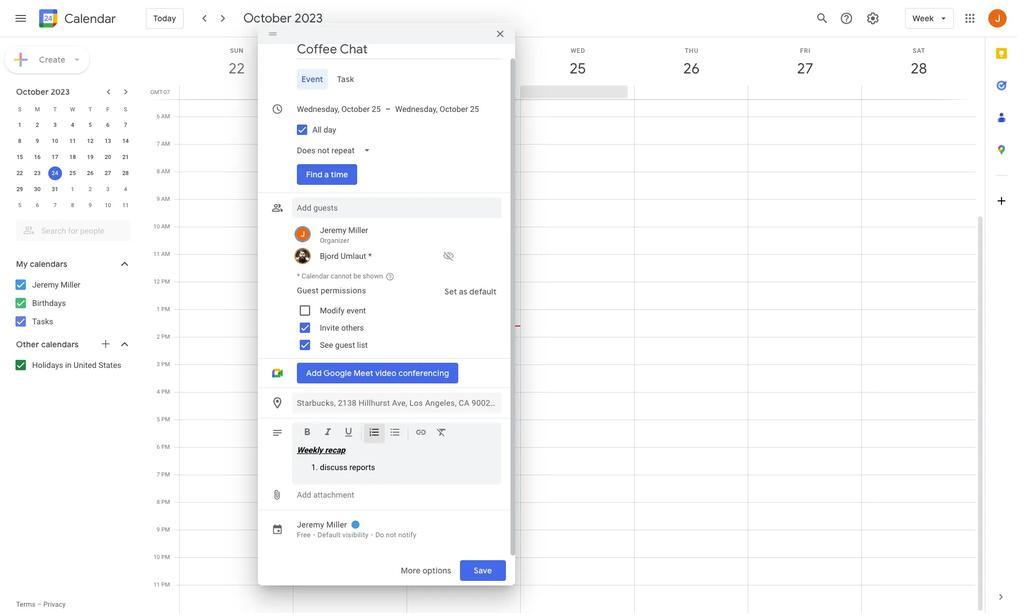 Task type: describe. For each thing, give the bounding box(es) containing it.
pm for 9 pm
[[161, 527, 170, 533]]

today
[[153, 13, 176, 24]]

row containing 22
[[11, 166, 134, 182]]

time
[[331, 169, 348, 180]]

6 for 6 pm
[[157, 444, 160, 451]]

25 element
[[66, 167, 80, 180]]

grid containing 22
[[147, 37, 986, 614]]

find
[[306, 169, 323, 180]]

10 for 10 pm
[[154, 555, 160, 561]]

16 element
[[30, 151, 44, 164]]

all
[[313, 125, 322, 134]]

numbered list image
[[369, 427, 380, 440]]

usa
[[499, 399, 515, 408]]

13
[[105, 138, 111, 144]]

0 vertical spatial 3
[[53, 122, 57, 128]]

tasks
[[32, 317, 53, 326]]

not
[[386, 532, 397, 540]]

november 1 element
[[66, 183, 80, 197]]

holidays in united states
[[32, 361, 121, 370]]

5 pm
[[157, 417, 170, 423]]

11 for 11 am
[[153, 251, 160, 257]]

am for 11 am
[[161, 251, 170, 257]]

pm for 4 pm
[[161, 389, 170, 395]]

10 for 10 element
[[52, 138, 58, 144]]

11 am
[[153, 251, 170, 257]]

8 for 8 am
[[157, 168, 160, 175]]

umlaut
[[341, 252, 366, 261]]

default
[[470, 287, 497, 297]]

24, today element
[[48, 167, 62, 180]]

discuss reports
[[320, 463, 375, 472]]

los
[[410, 399, 423, 408]]

permissions
[[321, 286, 366, 295]]

6 cell from the left
[[862, 86, 976, 99]]

my calendars list
[[2, 276, 143, 331]]

2 s from the left
[[124, 106, 127, 112]]

a
[[325, 169, 329, 180]]

9 for 9 pm
[[157, 527, 160, 533]]

set
[[445, 287, 458, 297]]

26 element
[[83, 167, 97, 180]]

guest permissions
[[297, 286, 366, 295]]

22 element
[[13, 167, 27, 180]]

add attachment button
[[293, 485, 359, 506]]

30 element
[[30, 183, 44, 197]]

invite others
[[320, 324, 364, 333]]

9 for the november 9 element
[[89, 202, 92, 209]]

12 for 12
[[87, 138, 94, 144]]

4 for november 4 element
[[124, 186, 127, 193]]

2 vertical spatial jeremy
[[297, 521, 324, 530]]

2 t from the left
[[89, 106, 92, 112]]

23 element
[[30, 167, 44, 180]]

november 7 element
[[48, 199, 62, 213]]

2 vertical spatial miller
[[327, 521, 347, 530]]

pm for 2 pm
[[161, 334, 170, 340]]

0 vertical spatial calendar
[[64, 11, 116, 27]]

terms link
[[16, 601, 35, 609]]

1 pm
[[157, 306, 170, 313]]

see
[[320, 341, 333, 350]]

26 link
[[679, 56, 705, 82]]

default visibility
[[318, 532, 369, 540]]

0 horizontal spatial october
[[16, 87, 49, 97]]

13 element
[[101, 134, 115, 148]]

31 element
[[48, 183, 62, 197]]

add attachment
[[297, 491, 354, 500]]

bjord umlaut *
[[320, 252, 372, 261]]

row group containing 1
[[11, 117, 134, 214]]

2 for november 2 element
[[89, 186, 92, 193]]

pm for 10 pm
[[161, 555, 170, 561]]

sun
[[230, 47, 244, 55]]

5 for 5 pm
[[157, 417, 160, 423]]

calendar heading
[[62, 11, 116, 27]]

guest
[[335, 341, 355, 350]]

calendars for my calendars
[[30, 259, 67, 270]]

november 4 element
[[119, 183, 133, 197]]

wed
[[571, 47, 586, 55]]

today button
[[146, 5, 184, 32]]

list
[[357, 341, 368, 350]]

1 horizontal spatial jeremy miller
[[297, 521, 347, 530]]

9 am
[[157, 196, 170, 202]]

am for 10 am
[[161, 224, 170, 230]]

7 for november 7 element
[[53, 202, 57, 209]]

8 am
[[157, 168, 170, 175]]

row containing 8
[[11, 133, 134, 149]]

27 link
[[793, 56, 819, 82]]

visibility
[[343, 532, 369, 540]]

states
[[99, 361, 121, 370]]

0 vertical spatial 1
[[18, 122, 21, 128]]

cannot
[[331, 272, 352, 280]]

calendar element
[[37, 7, 116, 32]]

18
[[69, 154, 76, 160]]

see guest list
[[320, 341, 368, 350]]

90027,
[[472, 399, 497, 408]]

am for 6 am
[[161, 113, 170, 120]]

event
[[302, 74, 323, 84]]

week button
[[906, 5, 955, 32]]

starbucks,
[[297, 399, 336, 408]]

0 horizontal spatial 2023
[[51, 87, 70, 97]]

remove formatting image
[[436, 427, 448, 440]]

28 element
[[119, 167, 133, 180]]

day
[[324, 125, 336, 134]]

1 cell from the left
[[180, 86, 294, 99]]

create
[[39, 55, 65, 65]]

11 pm
[[154, 582, 170, 589]]

thu
[[685, 47, 699, 55]]

event
[[347, 306, 366, 315]]

to element
[[386, 105, 391, 114]]

22 link
[[224, 56, 250, 82]]

bjord umlaut tree item
[[293, 247, 502, 265]]

10 for 10 am
[[153, 224, 160, 230]]

0 vertical spatial 5
[[89, 122, 92, 128]]

1 for november 1 element
[[71, 186, 74, 193]]

find a time button
[[297, 161, 358, 188]]

15 element
[[13, 151, 27, 164]]

underline image
[[343, 427, 355, 440]]

guest
[[297, 286, 319, 295]]

my
[[16, 259, 28, 270]]

10 element
[[48, 134, 62, 148]]

other
[[16, 340, 39, 350]]

terms
[[16, 601, 35, 609]]

20
[[105, 154, 111, 160]]

6 am
[[157, 113, 170, 120]]

29
[[16, 186, 23, 193]]

pm for 1 pm
[[161, 306, 170, 313]]

8 pm
[[157, 499, 170, 506]]

m
[[35, 106, 40, 112]]

november 11 element
[[119, 199, 133, 213]]

main drawer image
[[14, 11, 28, 25]]

07
[[164, 89, 170, 95]]

november 3 element
[[101, 183, 115, 197]]

add other calendars image
[[100, 339, 111, 350]]

4 for 4 pm
[[157, 389, 160, 395]]

19
[[87, 154, 94, 160]]

my calendars button
[[2, 255, 143, 274]]

1 horizontal spatial october 2023
[[244, 10, 323, 26]]

miller inside my calendars list
[[61, 280, 81, 290]]

my calendars
[[16, 259, 67, 270]]

create button
[[5, 46, 90, 74]]

2 cell from the left
[[294, 86, 407, 99]]

november 8 element
[[66, 199, 80, 213]]

add
[[297, 491, 311, 500]]

default
[[318, 532, 341, 540]]

jeremy miller inside my calendars list
[[32, 280, 81, 290]]

26 inside "element"
[[87, 170, 94, 176]]

november 2 element
[[83, 183, 97, 197]]

jeremy inside my calendars list
[[32, 280, 59, 290]]

pm for 3 pm
[[161, 361, 170, 368]]

19 element
[[83, 151, 97, 164]]

calendars for other calendars
[[41, 340, 79, 350]]

set as default button
[[440, 282, 502, 302]]

End date text field
[[396, 102, 479, 116]]

6 for 6 am
[[157, 113, 160, 120]]

27 element
[[101, 167, 115, 180]]

shown
[[363, 272, 383, 280]]

november 6 element
[[30, 199, 44, 213]]

privacy link
[[43, 601, 66, 609]]

1 vertical spatial october 2023
[[16, 87, 70, 97]]

november 9 element
[[83, 199, 97, 213]]

set as default
[[445, 287, 497, 297]]

1 vertical spatial calendar
[[302, 272, 329, 280]]

event button
[[297, 69, 328, 90]]

2138
[[338, 399, 357, 408]]

weekly
[[297, 446, 323, 455]]

7 for 7 am
[[157, 141, 160, 147]]

12 pm
[[154, 279, 170, 285]]



Task type: vqa. For each thing, say whether or not it's contained in the screenshot.


Task type: locate. For each thing, give the bounding box(es) containing it.
other calendars
[[16, 340, 79, 350]]

24
[[52, 170, 58, 176]]

1 vertical spatial 22
[[16, 170, 23, 176]]

am up 12 pm
[[161, 251, 170, 257]]

cell down 26 link
[[635, 86, 748, 99]]

s
[[18, 106, 21, 112], [124, 106, 127, 112]]

do
[[376, 532, 384, 540]]

0 horizontal spatial october 2023
[[16, 87, 70, 97]]

row down november 1 element
[[11, 198, 134, 214]]

am up 9 am
[[161, 168, 170, 175]]

october 2023 grid
[[11, 101, 134, 214]]

october 2023 up sun at the left
[[244, 10, 323, 26]]

recap
[[325, 446, 345, 455]]

* calendar cannot be shown
[[297, 272, 383, 280]]

2 up 3 pm
[[157, 334, 160, 340]]

2 horizontal spatial 2
[[157, 334, 160, 340]]

1 vertical spatial 27
[[105, 170, 111, 176]]

11 for november 11 element
[[122, 202, 129, 209]]

4 pm from the top
[[161, 361, 170, 368]]

calendar up create
[[64, 11, 116, 27]]

*
[[368, 252, 372, 261], [297, 272, 300, 280]]

7 pm
[[157, 472, 170, 478]]

others
[[341, 324, 364, 333]]

s left m at top
[[18, 106, 21, 112]]

1 vertical spatial 26
[[87, 170, 94, 176]]

2 horizontal spatial 3
[[157, 361, 160, 368]]

6 am from the top
[[161, 251, 170, 257]]

3
[[53, 122, 57, 128], [106, 186, 110, 193], [157, 361, 160, 368]]

25 inside wed 25
[[569, 59, 586, 78]]

3 up 10 element
[[53, 122, 57, 128]]

t left f
[[89, 106, 92, 112]]

18 element
[[66, 151, 80, 164]]

21
[[122, 154, 129, 160]]

4 down w
[[71, 122, 74, 128]]

4 down 28 element
[[124, 186, 127, 193]]

0 vertical spatial 2
[[36, 122, 39, 128]]

6 pm from the top
[[161, 417, 170, 423]]

pm down 5 pm
[[161, 444, 170, 451]]

5 am from the top
[[161, 224, 170, 230]]

0 vertical spatial 22
[[228, 59, 244, 78]]

pm for 12 pm
[[161, 279, 170, 285]]

cell
[[180, 86, 294, 99], [294, 86, 407, 99], [407, 86, 521, 99], [635, 86, 748, 99], [748, 86, 862, 99], [862, 86, 976, 99]]

0 vertical spatial 27
[[797, 59, 813, 78]]

0 vertical spatial –
[[386, 105, 391, 114]]

1 vertical spatial jeremy miller
[[297, 521, 347, 530]]

row up 25 element
[[11, 149, 134, 166]]

26 down "19" element
[[87, 170, 94, 176]]

None search field
[[0, 216, 143, 241]]

4
[[71, 122, 74, 128], [124, 186, 127, 193], [157, 389, 160, 395]]

pm for 8 pm
[[161, 499, 170, 506]]

26 inside grid
[[683, 59, 699, 78]]

9
[[36, 138, 39, 144], [157, 196, 160, 202], [89, 202, 92, 209], [157, 527, 160, 533]]

starbucks, 2138 hillhurst ave, los angeles, ca 90027, usa
[[297, 399, 515, 408]]

am up the 8 am
[[161, 141, 170, 147]]

2 vertical spatial 3
[[157, 361, 160, 368]]

tab list containing event
[[267, 69, 502, 90]]

0 horizontal spatial –
[[37, 601, 42, 609]]

2 vertical spatial 1
[[157, 306, 160, 313]]

am down 9 am
[[161, 224, 170, 230]]

Search for people text field
[[23, 221, 124, 241]]

calendars inside 'dropdown button'
[[30, 259, 67, 270]]

gmt-07
[[150, 89, 170, 95]]

row containing 1
[[11, 117, 134, 133]]

wed 25
[[569, 47, 586, 78]]

12 for 12 pm
[[154, 279, 160, 285]]

25 link
[[565, 56, 591, 82]]

3 cell from the left
[[407, 86, 521, 99]]

tab list
[[986, 37, 1018, 582], [267, 69, 502, 90]]

10 for the november 10 element
[[105, 202, 111, 209]]

10 down november 3 element
[[105, 202, 111, 209]]

7 pm from the top
[[161, 444, 170, 451]]

12 element
[[83, 134, 97, 148]]

5 pm from the top
[[161, 389, 170, 395]]

1 horizontal spatial 2
[[89, 186, 92, 193]]

8 for 8 pm
[[157, 499, 160, 506]]

sun 22
[[228, 47, 244, 78]]

0 vertical spatial jeremy miller
[[32, 280, 81, 290]]

0 vertical spatial 4
[[71, 122, 74, 128]]

0 vertical spatial october 2023
[[244, 10, 323, 26]]

28 inside 'row'
[[122, 170, 129, 176]]

pm down 9 pm
[[161, 555, 170, 561]]

1 vertical spatial 2
[[89, 186, 92, 193]]

gmt-
[[150, 89, 164, 95]]

10 up 17
[[52, 138, 58, 144]]

formatting options toolbar
[[293, 423, 502, 447]]

12 inside 'row'
[[87, 138, 94, 144]]

12
[[87, 138, 94, 144], [154, 279, 160, 285]]

calendars right my
[[30, 259, 67, 270]]

1 t from the left
[[53, 106, 57, 112]]

t left w
[[53, 106, 57, 112]]

25
[[569, 59, 586, 78], [69, 170, 76, 176]]

cell down 27 link
[[748, 86, 862, 99]]

calendars inside dropdown button
[[41, 340, 79, 350]]

2 down 26 "element"
[[89, 186, 92, 193]]

guests invited to this event. tree
[[293, 223, 502, 265]]

0 horizontal spatial s
[[18, 106, 21, 112]]

2 for 2 pm
[[157, 334, 160, 340]]

9 pm
[[157, 527, 170, 533]]

2 horizontal spatial 1
[[157, 306, 160, 313]]

calendar up guest
[[302, 272, 329, 280]]

– right terms link
[[37, 601, 42, 609]]

ave,
[[392, 399, 408, 408]]

10 up 11 pm
[[154, 555, 160, 561]]

7 am
[[157, 141, 170, 147]]

1 inside november 1 element
[[71, 186, 74, 193]]

0 horizontal spatial 26
[[87, 170, 94, 176]]

1 pm from the top
[[161, 279, 170, 285]]

october up sun at the left
[[244, 10, 292, 26]]

Guests text field
[[297, 198, 497, 218]]

0 horizontal spatial 3
[[53, 122, 57, 128]]

9 down november 2 element
[[89, 202, 92, 209]]

6 down f
[[106, 122, 110, 128]]

1 horizontal spatial *
[[368, 252, 372, 261]]

0 vertical spatial 26
[[683, 59, 699, 78]]

22 down sun at the left
[[228, 59, 244, 78]]

11 pm from the top
[[161, 555, 170, 561]]

30
[[34, 186, 41, 193]]

12 pm from the top
[[161, 582, 170, 589]]

0 horizontal spatial 2
[[36, 122, 39, 128]]

1 vertical spatial 25
[[69, 170, 76, 176]]

3 am from the top
[[161, 168, 170, 175]]

25 down 18 element
[[69, 170, 76, 176]]

None field
[[293, 140, 380, 161]]

12 up 19
[[87, 138, 94, 144]]

25 down the wed
[[569, 59, 586, 78]]

modify
[[320, 306, 345, 315]]

row up the 11 element
[[11, 101, 134, 117]]

0 horizontal spatial 25
[[69, 170, 76, 176]]

task button
[[333, 69, 359, 90]]

1 horizontal spatial 4
[[124, 186, 127, 193]]

row up november 1 element
[[11, 166, 134, 182]]

Add title text field
[[297, 41, 502, 58]]

row containing 15
[[11, 149, 134, 166]]

28 inside grid
[[911, 59, 927, 78]]

0 horizontal spatial 4
[[71, 122, 74, 128]]

8 up 15
[[18, 138, 21, 144]]

0 horizontal spatial 5
[[18, 202, 21, 209]]

pm up 3 pm
[[161, 334, 170, 340]]

bulleted list image
[[390, 427, 401, 440]]

0 horizontal spatial tab list
[[267, 69, 502, 90]]

1 horizontal spatial t
[[89, 106, 92, 112]]

9 up 10 am
[[157, 196, 160, 202]]

cell up end date text box
[[407, 86, 521, 99]]

as
[[459, 287, 468, 297]]

20 element
[[101, 151, 115, 164]]

22 inside grid
[[228, 59, 244, 78]]

october
[[244, 10, 292, 26], [16, 87, 49, 97]]

0 vertical spatial 28
[[911, 59, 927, 78]]

22 inside 'row'
[[16, 170, 23, 176]]

2 horizontal spatial miller
[[349, 226, 368, 235]]

7 for 7 pm
[[157, 472, 160, 478]]

row down 25 link
[[175, 86, 986, 99]]

row
[[175, 86, 986, 99], [11, 101, 134, 117], [11, 117, 134, 133], [11, 133, 134, 149], [11, 149, 134, 166], [11, 166, 134, 182], [11, 182, 134, 198], [11, 198, 134, 214]]

27 inside grid
[[797, 59, 813, 78]]

0 vertical spatial 2023
[[295, 10, 323, 26]]

3 down 27 element
[[106, 186, 110, 193]]

31
[[52, 186, 58, 193]]

1 horizontal spatial 2023
[[295, 10, 323, 26]]

sat
[[913, 47, 926, 55]]

1 horizontal spatial 3
[[106, 186, 110, 193]]

4 am from the top
[[161, 196, 170, 202]]

0 horizontal spatial calendar
[[64, 11, 116, 27]]

sat 28
[[911, 47, 927, 78]]

17 element
[[48, 151, 62, 164]]

27 inside 'row'
[[105, 170, 111, 176]]

5 down 29 element
[[18, 202, 21, 209]]

2 vertical spatial 5
[[157, 417, 160, 423]]

12 inside grid
[[154, 279, 160, 285]]

1 vertical spatial october
[[16, 87, 49, 97]]

2 pm from the top
[[161, 306, 170, 313]]

14 element
[[119, 134, 133, 148]]

1 am from the top
[[161, 113, 170, 120]]

week
[[913, 13, 934, 24]]

0 horizontal spatial miller
[[61, 280, 81, 290]]

0 horizontal spatial 27
[[105, 170, 111, 176]]

8 down november 1 element
[[71, 202, 74, 209]]

8 pm from the top
[[161, 472, 170, 478]]

1 down 25 element
[[71, 186, 74, 193]]

1 horizontal spatial 26
[[683, 59, 699, 78]]

attachment
[[313, 491, 354, 500]]

22
[[228, 59, 244, 78], [16, 170, 23, 176]]

miller
[[349, 226, 368, 235], [61, 280, 81, 290], [327, 521, 347, 530]]

other calendars button
[[2, 336, 143, 354]]

– right start date text box
[[386, 105, 391, 114]]

8 for november 8 element
[[71, 202, 74, 209]]

hillhurst
[[359, 399, 390, 408]]

jeremy inside jeremy miller organizer
[[320, 226, 347, 235]]

2 am from the top
[[161, 141, 170, 147]]

0 vertical spatial 25
[[569, 59, 586, 78]]

7 down 31 element
[[53, 202, 57, 209]]

jeremy up birthdays
[[32, 280, 59, 290]]

6 inside november 6 element
[[36, 202, 39, 209]]

16
[[34, 154, 41, 160]]

group
[[293, 282, 502, 354]]

pm for 6 pm
[[161, 444, 170, 451]]

insert link image
[[416, 427, 427, 440]]

6 pm
[[157, 444, 170, 451]]

0 vertical spatial 12
[[87, 138, 94, 144]]

row down w
[[11, 117, 134, 133]]

28 down the 21 "element"
[[122, 170, 129, 176]]

11 for 11 pm
[[154, 582, 160, 589]]

0 horizontal spatial t
[[53, 106, 57, 112]]

1 vertical spatial *
[[297, 272, 300, 280]]

* up guest
[[297, 272, 300, 280]]

1 vertical spatial 28
[[122, 170, 129, 176]]

9 up 10 pm
[[157, 527, 160, 533]]

9 pm from the top
[[161, 499, 170, 506]]

6 for november 6 element
[[36, 202, 39, 209]]

calendars up the in
[[41, 340, 79, 350]]

14
[[122, 138, 129, 144]]

24 cell
[[46, 166, 64, 182]]

row containing 5
[[11, 198, 134, 214]]

angeles,
[[425, 399, 457, 408]]

row group
[[11, 117, 134, 214]]

1 horizontal spatial –
[[386, 105, 391, 114]]

1 vertical spatial miller
[[61, 280, 81, 290]]

miller inside jeremy miller organizer
[[349, 226, 368, 235]]

row containing s
[[11, 101, 134, 117]]

0 vertical spatial *
[[368, 252, 372, 261]]

november 5 element
[[13, 199, 27, 213]]

6
[[157, 113, 160, 120], [106, 122, 110, 128], [36, 202, 39, 209], [157, 444, 160, 451]]

pm up "1 pm"
[[161, 279, 170, 285]]

cell down task
[[294, 86, 407, 99]]

jeremy miller up birthdays
[[32, 280, 81, 290]]

28 link
[[906, 56, 933, 82]]

jeremy
[[320, 226, 347, 235], [32, 280, 59, 290], [297, 521, 324, 530]]

pm for 11 pm
[[161, 582, 170, 589]]

miller up "organizer"
[[349, 226, 368, 235]]

5 cell from the left
[[748, 86, 862, 99]]

1 vertical spatial jeremy
[[32, 280, 59, 290]]

1 horizontal spatial 25
[[569, 59, 586, 78]]

2
[[36, 122, 39, 128], [89, 186, 92, 193], [157, 334, 160, 340]]

group containing guest permissions
[[293, 282, 502, 354]]

1 vertical spatial calendars
[[41, 340, 79, 350]]

cell down 22 link
[[180, 86, 294, 99]]

1 horizontal spatial miller
[[327, 521, 347, 530]]

italic image
[[322, 427, 334, 440]]

2 pm
[[157, 334, 170, 340]]

11 down 10 pm
[[154, 582, 160, 589]]

Start date text field
[[297, 102, 381, 116]]

jeremy miller organizer
[[320, 226, 368, 245]]

task
[[337, 74, 354, 84]]

1 up 15
[[18, 122, 21, 128]]

0 horizontal spatial 1
[[18, 122, 21, 128]]

1 vertical spatial –
[[37, 601, 42, 609]]

1 horizontal spatial 12
[[154, 279, 160, 285]]

11 for the 11 element
[[69, 138, 76, 144]]

1 horizontal spatial 22
[[228, 59, 244, 78]]

9 for 9 am
[[157, 196, 160, 202]]

8 down 7 pm
[[157, 499, 160, 506]]

11 element
[[66, 134, 80, 148]]

am for 7 am
[[161, 141, 170, 147]]

am for 9 am
[[161, 196, 170, 202]]

2023
[[295, 10, 323, 26], [51, 87, 70, 97]]

22 down "15" element
[[16, 170, 23, 176]]

28 down sat
[[911, 59, 927, 78]]

10 pm from the top
[[161, 527, 170, 533]]

pm down 3 pm
[[161, 389, 170, 395]]

26 down 'thu'
[[683, 59, 699, 78]]

pm down 8 pm
[[161, 527, 170, 533]]

1 horizontal spatial 28
[[911, 59, 927, 78]]

pm for 5 pm
[[161, 417, 170, 423]]

show schedule of bjord umlaut image
[[440, 247, 458, 265]]

october 2023 up m at top
[[16, 87, 70, 97]]

4 down 3 pm
[[157, 389, 160, 395]]

2 horizontal spatial 4
[[157, 389, 160, 395]]

4 cell from the left
[[635, 86, 748, 99]]

row down 25 element
[[11, 182, 134, 198]]

1 vertical spatial 5
[[18, 202, 21, 209]]

0 horizontal spatial 28
[[122, 170, 129, 176]]

25 inside 'row'
[[69, 170, 76, 176]]

27 down 20 element
[[105, 170, 111, 176]]

26
[[683, 59, 699, 78], [87, 170, 94, 176]]

27 down fri
[[797, 59, 813, 78]]

Description text field
[[297, 446, 497, 472]]

jeremy up "organizer"
[[320, 226, 347, 235]]

10 up 11 am
[[153, 224, 160, 230]]

jeremy up free on the bottom left of page
[[297, 521, 324, 530]]

settings menu image
[[867, 11, 881, 25]]

6 down 30 element
[[36, 202, 39, 209]]

3 for 3 pm
[[157, 361, 160, 368]]

november 10 element
[[101, 199, 115, 213]]

0 horizontal spatial jeremy miller
[[32, 280, 81, 290]]

11 down 10 am
[[153, 251, 160, 257]]

7 up 8 pm
[[157, 472, 160, 478]]

–
[[386, 105, 391, 114], [37, 601, 42, 609]]

8
[[18, 138, 21, 144], [157, 168, 160, 175], [71, 202, 74, 209], [157, 499, 160, 506]]

thu 26
[[683, 47, 699, 78]]

1 horizontal spatial 27
[[797, 59, 813, 78]]

4 inside grid
[[157, 389, 160, 395]]

miller up default visibility
[[327, 521, 347, 530]]

* inside the bjord umlaut tree item
[[368, 252, 372, 261]]

0 vertical spatial october
[[244, 10, 292, 26]]

29 element
[[13, 183, 27, 197]]

pm up 2 pm
[[161, 306, 170, 313]]

1 horizontal spatial 5
[[89, 122, 92, 128]]

terms – privacy
[[16, 601, 66, 609]]

ca
[[459, 399, 470, 408]]

2 vertical spatial 4
[[157, 389, 160, 395]]

1 vertical spatial 2023
[[51, 87, 70, 97]]

1 vertical spatial 4
[[124, 186, 127, 193]]

w
[[70, 106, 75, 112]]

3 for november 3 element
[[106, 186, 110, 193]]

5 for november 5 element
[[18, 202, 21, 209]]

am down 07
[[161, 113, 170, 120]]

am
[[161, 113, 170, 120], [161, 141, 170, 147], [161, 168, 170, 175], [161, 196, 170, 202], [161, 224, 170, 230], [161, 251, 170, 257]]

all day
[[313, 125, 336, 134]]

3 pm from the top
[[161, 334, 170, 340]]

bold image
[[302, 427, 313, 440]]

0 vertical spatial calendars
[[30, 259, 67, 270]]

1 down 12 pm
[[157, 306, 160, 313]]

1 horizontal spatial s
[[124, 106, 127, 112]]

17
[[52, 154, 58, 160]]

october up m at top
[[16, 87, 49, 97]]

1 horizontal spatial tab list
[[986, 37, 1018, 582]]

cell down 28 link
[[862, 86, 976, 99]]

2 horizontal spatial 5
[[157, 417, 160, 423]]

1 inside grid
[[157, 306, 160, 313]]

pm down 4 pm
[[161, 417, 170, 423]]

6 down gmt-
[[157, 113, 160, 120]]

am for 8 am
[[161, 168, 170, 175]]

0 horizontal spatial 22
[[16, 170, 23, 176]]

1 horizontal spatial calendar
[[302, 272, 329, 280]]

row containing 29
[[11, 182, 134, 198]]

row up 18
[[11, 133, 134, 149]]

7 up 14
[[124, 122, 127, 128]]

fri
[[801, 47, 811, 55]]

1 s from the left
[[18, 106, 21, 112]]

0 vertical spatial jeremy
[[320, 226, 347, 235]]

2 vertical spatial 2
[[157, 334, 160, 340]]

pm down 7 pm
[[161, 499, 170, 506]]

pm up 4 pm
[[161, 361, 170, 368]]

pm up 8 pm
[[161, 472, 170, 478]]

0 horizontal spatial *
[[297, 272, 300, 280]]

1 horizontal spatial october
[[244, 10, 292, 26]]

grid
[[147, 37, 986, 614]]

jeremy miller, organizer tree item
[[293, 223, 502, 247]]

0 horizontal spatial 12
[[87, 138, 94, 144]]

birthdays
[[32, 299, 66, 308]]

miller down my calendars 'dropdown button'
[[61, 280, 81, 290]]

in
[[65, 361, 72, 370]]

1 for 1 pm
[[157, 306, 160, 313]]

11 up 18
[[69, 138, 76, 144]]

5 up 12 element
[[89, 122, 92, 128]]

9 up 16
[[36, 138, 39, 144]]

s right f
[[124, 106, 127, 112]]

pm
[[161, 279, 170, 285], [161, 306, 170, 313], [161, 334, 170, 340], [161, 361, 170, 368], [161, 389, 170, 395], [161, 417, 170, 423], [161, 444, 170, 451], [161, 472, 170, 478], [161, 499, 170, 506], [161, 527, 170, 533], [161, 555, 170, 561], [161, 582, 170, 589]]

1 vertical spatial 12
[[154, 279, 160, 285]]

8 up 9 am
[[157, 168, 160, 175]]

1 vertical spatial 3
[[106, 186, 110, 193]]

28
[[911, 59, 927, 78], [122, 170, 129, 176]]

11 down november 4 element
[[122, 202, 129, 209]]

pm for 7 pm
[[161, 472, 170, 478]]

1 horizontal spatial 1
[[71, 186, 74, 193]]

be
[[354, 272, 361, 280]]

f
[[106, 106, 110, 112]]

0 vertical spatial miller
[[349, 226, 368, 235]]

10 pm
[[154, 555, 170, 561]]

pm down 10 pm
[[161, 582, 170, 589]]

privacy
[[43, 601, 66, 609]]

1 vertical spatial 1
[[71, 186, 74, 193]]

10 am
[[153, 224, 170, 230]]

am down the 8 am
[[161, 196, 170, 202]]

21 element
[[119, 151, 133, 164]]

2 down m at top
[[36, 122, 39, 128]]



